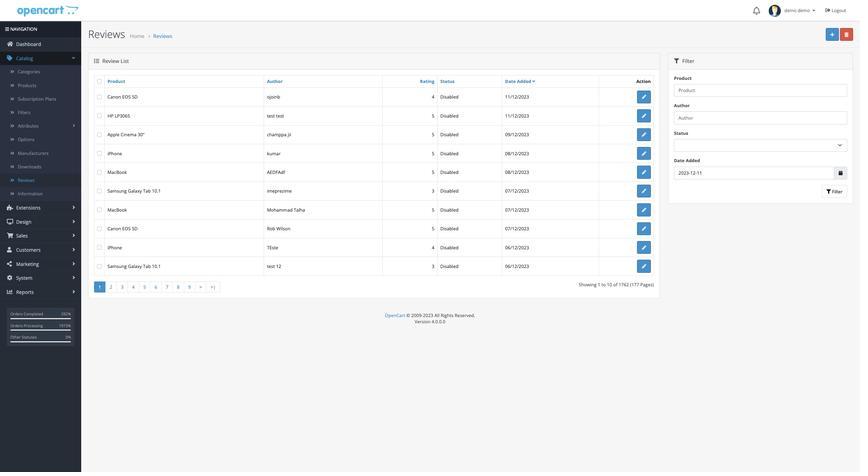 Task type: locate. For each thing, give the bounding box(es) containing it.
demo demo
[[781, 7, 811, 13]]

opencart link
[[385, 312, 405, 319]]

3 edit image from the top
[[642, 245, 647, 250]]

1 vertical spatial samsung
[[108, 263, 127, 269]]

0 vertical spatial 5d
[[132, 94, 138, 100]]

galaxy
[[128, 188, 142, 194], [128, 263, 142, 269]]

author
[[267, 78, 283, 84], [674, 102, 690, 109]]

filter
[[681, 58, 695, 64], [831, 188, 843, 195]]

0 vertical spatial 08/12/2023
[[505, 150, 529, 157]]

edit image for test test
[[642, 114, 647, 118]]

filters link
[[0, 106, 81, 119]]

1 vertical spatial canon
[[108, 226, 121, 232]]

2 canon eos 5d from the top
[[108, 226, 138, 232]]

1 vertical spatial reviews link
[[0, 174, 81, 187]]

reviews up review
[[88, 27, 125, 41]]

5 link
[[139, 281, 151, 293]]

rating link
[[420, 78, 435, 84]]

orders for orders processing
[[10, 323, 23, 328]]

test test
[[267, 113, 284, 119]]

disabled for test 12
[[441, 263, 459, 269]]

0 horizontal spatial date
[[505, 78, 516, 84]]

bars image
[[5, 27, 9, 31]]

1 06/12/2023 from the top
[[505, 244, 529, 251]]

2 edit image from the top
[[642, 114, 647, 118]]

3 07/12/2023 from the top
[[505, 226, 529, 232]]

reviews right "home"
[[153, 33, 172, 39]]

5 for test test
[[432, 113, 435, 119]]

0 horizontal spatial reviews link
[[0, 174, 81, 187]]

apple
[[108, 131, 120, 138]]

0 horizontal spatial demo
[[785, 7, 797, 13]]

orders for orders completed
[[10, 311, 23, 317]]

2 eos from the top
[[122, 226, 131, 232]]

1 vertical spatial orders
[[10, 323, 23, 328]]

samsung for imeprezime
[[108, 188, 127, 194]]

demo demo link
[[766, 0, 821, 21]]

orders up other
[[10, 323, 23, 328]]

2 vertical spatial 07/12/2023
[[505, 226, 529, 232]]

subscription plans
[[18, 96, 56, 102]]

puzzle piece image
[[7, 205, 13, 210]]

1 vertical spatial tab
[[143, 263, 151, 269]]

6
[[155, 284, 157, 290]]

demo demo image
[[769, 5, 781, 17]]

mohammad talha
[[267, 207, 305, 213]]

status
[[441, 78, 455, 84], [674, 130, 689, 136]]

0 vertical spatial canon
[[108, 94, 121, 100]]

292%
[[61, 311, 71, 317]]

2 macbook from the top
[[108, 207, 127, 213]]

extensions link
[[0, 201, 81, 215]]

2 iphone from the top
[[108, 244, 122, 251]]

4 edit image from the top
[[642, 189, 647, 193]]

1 galaxy from the top
[[128, 188, 142, 194]]

1 edit image from the top
[[642, 95, 647, 99]]

ojoinb
[[267, 94, 280, 100]]

wilson
[[277, 226, 291, 232]]

canon eos 5d for rob wilson
[[108, 226, 138, 232]]

tab
[[143, 188, 151, 194], [143, 263, 151, 269]]

catalog
[[15, 55, 33, 61]]

1 vertical spatial 4
[[432, 244, 435, 251]]

filters
[[18, 109, 30, 115]]

dashboard link
[[0, 37, 81, 51]]

0 vertical spatial samsung
[[108, 188, 127, 194]]

1 11/12/2023 from the top
[[505, 94, 529, 100]]

reviews link
[[153, 33, 172, 39], [0, 174, 81, 187]]

1 horizontal spatial author
[[674, 102, 690, 109]]

2 10.1 from the top
[[152, 263, 161, 269]]

1 horizontal spatial filter
[[831, 188, 843, 195]]

reserved.
[[455, 312, 475, 319]]

6 edit image from the top
[[642, 227, 647, 231]]

0 horizontal spatial author
[[267, 78, 283, 84]]

reviews
[[88, 27, 125, 41], [153, 33, 172, 39], [18, 177, 35, 183]]

0 vertical spatial 07/12/2023
[[505, 188, 529, 194]]

filter image
[[674, 59, 680, 64]]

attributes
[[18, 123, 39, 129]]

9
[[188, 284, 191, 290]]

edit image
[[642, 133, 647, 137], [642, 170, 647, 175], [642, 245, 647, 250], [642, 264, 647, 269]]

reviews link right "home"
[[153, 33, 172, 39]]

galaxy for imeprezime
[[128, 188, 142, 194]]

product down review list at the left of page
[[108, 78, 125, 84]]

4
[[432, 94, 435, 100], [432, 244, 435, 251], [132, 284, 135, 290]]

filter inside button
[[831, 188, 843, 195]]

0 horizontal spatial product
[[108, 78, 125, 84]]

2 08/12/2023 from the top
[[505, 169, 529, 175]]

0 vertical spatial iphone
[[108, 150, 122, 157]]

Author text field
[[674, 111, 848, 124]]

review list
[[101, 58, 129, 64]]

cinema
[[121, 131, 137, 138]]

catalog link
[[0, 51, 81, 65]]

1 5d from the top
[[132, 94, 138, 100]]

5 for kumar
[[432, 150, 435, 157]]

orders completed
[[10, 311, 43, 317]]

08/12/2023
[[505, 150, 529, 157], [505, 169, 529, 175]]

customers link
[[0, 243, 81, 257]]

opencart © 2009-2023 all rights reserved. version 4.0.0.0
[[385, 312, 475, 325]]

chart bar image
[[7, 289, 13, 295]]

tab for test 12
[[143, 263, 151, 269]]

10.1 for imeprezime
[[152, 188, 161, 194]]

reviews for left reviews link
[[18, 177, 35, 183]]

2 horizontal spatial reviews
[[153, 33, 172, 39]]

product down filter image
[[674, 75, 692, 81]]

4.0.0.0
[[432, 319, 446, 325]]

0 vertical spatial macbook
[[108, 169, 127, 175]]

1 vertical spatial 10.1
[[152, 263, 161, 269]]

1 samsung from the top
[[108, 188, 127, 194]]

opencart
[[385, 312, 405, 319]]

2 tab from the top
[[143, 263, 151, 269]]

home
[[130, 33, 144, 39]]

samsung for test 12
[[108, 263, 127, 269]]

product
[[674, 75, 692, 81], [108, 78, 125, 84]]

11/12/2023 down date added 'link' in the top of the page
[[505, 94, 529, 100]]

1 vertical spatial 07/12/2023
[[505, 207, 529, 213]]

0 vertical spatial 4
[[432, 94, 435, 100]]

1 horizontal spatial added
[[686, 157, 700, 164]]

1 vertical spatial 08/12/2023
[[505, 169, 529, 175]]

hp
[[108, 113, 114, 119]]

08/12/2023 for aedfadf
[[505, 169, 529, 175]]

3 for 07/12/2023
[[432, 188, 435, 194]]

2 vertical spatial 4
[[132, 284, 135, 290]]

9 disabled from the top
[[441, 244, 459, 251]]

1 horizontal spatial date
[[674, 157, 685, 164]]

5 for mohammad talha
[[432, 207, 435, 213]]

0 vertical spatial 10.1
[[152, 188, 161, 194]]

2 07/12/2023 from the top
[[505, 207, 529, 213]]

list image
[[94, 59, 99, 64]]

1 edit image from the top
[[642, 133, 647, 137]]

date
[[505, 78, 516, 84], [674, 157, 685, 164]]

1 vertical spatial eos
[[122, 226, 131, 232]]

0 vertical spatial samsung galaxy tab 10.1
[[108, 188, 161, 194]]

rob wilson
[[267, 226, 291, 232]]

samsung
[[108, 188, 127, 194], [108, 263, 127, 269]]

add new image
[[831, 32, 835, 37]]

1 vertical spatial date
[[674, 157, 685, 164]]

calendar image
[[839, 171, 843, 175]]

1 vertical spatial galaxy
[[128, 263, 142, 269]]

1 horizontal spatial status
[[674, 130, 689, 136]]

5
[[432, 113, 435, 119], [432, 131, 435, 138], [432, 150, 435, 157], [432, 169, 435, 175], [432, 207, 435, 213], [432, 226, 435, 232], [143, 284, 146, 290]]

1 vertical spatial 06/12/2023
[[505, 263, 529, 269]]

4 link
[[128, 281, 139, 293]]

1 samsung galaxy tab 10.1 from the top
[[108, 188, 161, 194]]

0 horizontal spatial filter
[[681, 58, 695, 64]]

demo
[[785, 7, 797, 13], [798, 7, 810, 13]]

4 disabled from the top
[[441, 150, 459, 157]]

0 vertical spatial filter
[[681, 58, 695, 64]]

2 edit image from the top
[[642, 170, 647, 175]]

1 tab from the top
[[143, 188, 151, 194]]

2 06/12/2023 from the top
[[505, 263, 529, 269]]

0 horizontal spatial date added
[[505, 78, 532, 84]]

1 10.1 from the top
[[152, 188, 161, 194]]

1 left 2
[[99, 284, 101, 290]]

0 horizontal spatial reviews
[[18, 177, 35, 183]]

10 disabled from the top
[[441, 263, 459, 269]]

disabled for mohammad talha
[[441, 207, 459, 213]]

7
[[166, 284, 168, 290]]

samsung galaxy tab 10.1 for test 12
[[108, 263, 161, 269]]

demo right demo demo image
[[785, 7, 797, 13]]

share alt image
[[7, 261, 13, 267]]

11/12/2023 up 09/12/2023
[[505, 113, 529, 119]]

1 orders from the top
[[10, 311, 23, 317]]

reviews down downloads
[[18, 177, 35, 183]]

2 galaxy from the top
[[128, 263, 142, 269]]

champpa jii
[[267, 131, 291, 138]]

1 eos from the top
[[122, 94, 131, 100]]

showing
[[579, 281, 597, 288]]

10.1 for test 12
[[152, 263, 161, 269]]

disabled
[[441, 94, 459, 100], [441, 113, 459, 119], [441, 131, 459, 138], [441, 150, 459, 157], [441, 169, 459, 175], [441, 188, 459, 194], [441, 207, 459, 213], [441, 226, 459, 232], [441, 244, 459, 251], [441, 263, 459, 269]]

1 disabled from the top
[[441, 94, 459, 100]]

disabled for ojoinb
[[441, 94, 459, 100]]

0 vertical spatial status
[[441, 78, 455, 84]]

1 canon eos 5d from the top
[[108, 94, 138, 100]]

3 link
[[117, 281, 128, 293]]

1 vertical spatial iphone
[[108, 244, 122, 251]]

1 horizontal spatial demo
[[798, 7, 810, 13]]

hp lp3065
[[108, 113, 130, 119]]

1 vertical spatial 5d
[[132, 226, 138, 232]]

1 vertical spatial author
[[674, 102, 690, 109]]

11/12/2023 for 5
[[505, 113, 529, 119]]

2 samsung galaxy tab 10.1 from the top
[[108, 263, 161, 269]]

2 11/12/2023 from the top
[[505, 113, 529, 119]]

reviews link up information
[[0, 174, 81, 187]]

None checkbox
[[97, 114, 102, 118], [97, 132, 102, 137], [97, 151, 102, 156], [97, 189, 102, 193], [97, 208, 102, 212], [97, 264, 102, 269], [97, 114, 102, 118], [97, 132, 102, 137], [97, 151, 102, 156], [97, 189, 102, 193], [97, 208, 102, 212], [97, 264, 102, 269]]

3 edit image from the top
[[642, 151, 647, 156]]

disabled for teste
[[441, 244, 459, 251]]

2 5d from the top
[[132, 226, 138, 232]]

date added
[[505, 78, 532, 84], [674, 157, 700, 164]]

canon for ojoinb
[[108, 94, 121, 100]]

8
[[177, 284, 180, 290]]

5 disabled from the top
[[441, 169, 459, 175]]

desktop image
[[7, 219, 13, 224]]

2 demo from the left
[[798, 7, 810, 13]]

edit image for champpa jii
[[642, 133, 647, 137]]

1 left to
[[598, 281, 601, 288]]

0 vertical spatial tab
[[143, 188, 151, 194]]

07/12/2023
[[505, 188, 529, 194], [505, 207, 529, 213], [505, 226, 529, 232]]

8 disabled from the top
[[441, 226, 459, 232]]

7 disabled from the top
[[441, 207, 459, 213]]

3
[[432, 188, 435, 194], [432, 263, 435, 269], [121, 284, 124, 290]]

filter for filter icon
[[831, 188, 843, 195]]

2 disabled from the top
[[441, 113, 459, 119]]

06/12/2023
[[505, 244, 529, 251], [505, 263, 529, 269]]

5d for ojoinb
[[132, 94, 138, 100]]

downloads
[[18, 163, 41, 170]]

macbook for mohammad talha
[[108, 207, 127, 213]]

0 vertical spatial author
[[267, 78, 283, 84]]

0 vertical spatial 06/12/2023
[[505, 244, 529, 251]]

orders up orders processing
[[10, 311, 23, 317]]

sales
[[15, 233, 28, 239]]

5 edit image from the top
[[642, 208, 647, 212]]

eos
[[122, 94, 131, 100], [122, 226, 131, 232]]

3 disabled from the top
[[441, 131, 459, 138]]

macbook for aedfadf
[[108, 169, 127, 175]]

1 macbook from the top
[[108, 169, 127, 175]]

6 disabled from the top
[[441, 188, 459, 194]]

1 vertical spatial filter
[[831, 188, 843, 195]]

0 horizontal spatial added
[[517, 78, 532, 84]]

macbook
[[108, 169, 127, 175], [108, 207, 127, 213]]

1 vertical spatial 3
[[432, 263, 435, 269]]

11/12/2023
[[505, 94, 529, 100], [505, 113, 529, 119]]

edit image for ojoinb
[[642, 95, 647, 99]]

0 vertical spatial 3
[[432, 188, 435, 194]]

filter down calendar icon
[[831, 188, 843, 195]]

2 samsung from the top
[[108, 263, 127, 269]]

0 vertical spatial galaxy
[[128, 188, 142, 194]]

disabled for aedfadf
[[441, 169, 459, 175]]

4 for 11/12/2023
[[432, 94, 435, 100]]

filter image
[[827, 189, 831, 194]]

statuses
[[22, 335, 37, 340]]

1 vertical spatial samsung galaxy tab 10.1
[[108, 263, 161, 269]]

1 horizontal spatial 1
[[598, 281, 601, 288]]

attributes link
[[0, 119, 81, 133]]

0 vertical spatial orders
[[10, 311, 23, 317]]

10.1
[[152, 188, 161, 194], [152, 263, 161, 269]]

2009-
[[411, 312, 423, 319]]

1 canon from the top
[[108, 94, 121, 100]]

06/12/2023 for 4
[[505, 244, 529, 251]]

1 horizontal spatial reviews link
[[153, 33, 172, 39]]

1 vertical spatial date added
[[674, 157, 700, 164]]

0 vertical spatial date
[[505, 78, 516, 84]]

1 iphone from the top
[[108, 150, 122, 157]]

©
[[407, 312, 410, 319]]

samsung galaxy tab 10.1
[[108, 188, 161, 194], [108, 263, 161, 269]]

0 vertical spatial reviews link
[[153, 33, 172, 39]]

None checkbox
[[97, 79, 102, 84], [97, 95, 102, 99], [97, 170, 102, 175], [97, 226, 102, 231], [97, 245, 102, 250], [97, 79, 102, 84], [97, 95, 102, 99], [97, 170, 102, 175], [97, 226, 102, 231], [97, 245, 102, 250]]

0 vertical spatial 11/12/2023
[[505, 94, 529, 100]]

1 08/12/2023 from the top
[[505, 150, 529, 157]]

product link
[[108, 78, 125, 84]]

4 edit image from the top
[[642, 264, 647, 269]]

07/12/2023 for wilson
[[505, 226, 529, 232]]

0 vertical spatial eos
[[122, 94, 131, 100]]

system link
[[0, 271, 81, 285]]

0 vertical spatial canon eos 5d
[[108, 94, 138, 100]]

orders processing
[[10, 323, 43, 328]]

filter right filter image
[[681, 58, 695, 64]]

disabled for champpa jii
[[441, 131, 459, 138]]

edit image for kumar
[[642, 151, 647, 156]]

7 link
[[161, 281, 173, 293]]

1 vertical spatial status
[[674, 130, 689, 136]]

1 vertical spatial 11/12/2023
[[505, 113, 529, 119]]

edit image for rob wilson
[[642, 227, 647, 231]]

2 orders from the top
[[10, 323, 23, 328]]

2 canon from the top
[[108, 226, 121, 232]]

disabled for rob wilson
[[441, 226, 459, 232]]

1 vertical spatial canon eos 5d
[[108, 226, 138, 232]]

demo left caret down icon
[[798, 7, 810, 13]]

products
[[18, 82, 36, 88]]

marketing link
[[0, 257, 81, 271]]

edit image
[[642, 95, 647, 99], [642, 114, 647, 118], [642, 151, 647, 156], [642, 189, 647, 193], [642, 208, 647, 212], [642, 227, 647, 231]]

iphone
[[108, 150, 122, 157], [108, 244, 122, 251]]

1 vertical spatial macbook
[[108, 207, 127, 213]]



Task type: vqa. For each thing, say whether or not it's contained in the screenshot.


Task type: describe. For each thing, give the bounding box(es) containing it.
6 link
[[150, 281, 162, 293]]

9 link
[[184, 281, 195, 293]]

0 vertical spatial added
[[517, 78, 532, 84]]

talha
[[294, 207, 305, 213]]

design link
[[0, 215, 81, 229]]

information link
[[0, 187, 81, 201]]

0 horizontal spatial 1
[[99, 284, 101, 290]]

(177
[[630, 281, 639, 288]]

06/12/2023 for 3
[[505, 263, 529, 269]]

cog image
[[7, 275, 13, 281]]

products link
[[0, 79, 81, 92]]

bell image
[[753, 7, 761, 15]]

reports
[[15, 289, 34, 295]]

mohammad
[[267, 207, 293, 213]]

home image
[[7, 41, 13, 47]]

categories link
[[0, 65, 81, 79]]

09/12/2023
[[505, 131, 529, 138]]

user image
[[7, 247, 13, 252]]

marketing
[[15, 261, 39, 267]]

edit image for imeprezime
[[642, 189, 647, 193]]

kumar
[[267, 150, 281, 157]]

07/12/2023 for talha
[[505, 207, 529, 213]]

customers
[[15, 247, 41, 253]]

edit image for test 12
[[642, 264, 647, 269]]

to
[[602, 281, 606, 288]]

logout
[[832, 7, 847, 13]]

reviews for reviews link to the right
[[153, 33, 172, 39]]

disabled for kumar
[[441, 150, 459, 157]]

0 vertical spatial date added
[[505, 78, 532, 84]]

2 vertical spatial 3
[[121, 284, 124, 290]]

disabled for test test
[[441, 113, 459, 119]]

1 horizontal spatial date added
[[674, 157, 700, 164]]

1 horizontal spatial product
[[674, 75, 692, 81]]

eos for rob wilson
[[122, 226, 131, 232]]

5 for aedfadf
[[432, 169, 435, 175]]

30"
[[138, 131, 145, 138]]

canon eos 5d for ojoinb
[[108, 94, 138, 100]]

shopping cart image
[[7, 233, 13, 238]]

11/12/2023 for 4
[[505, 94, 529, 100]]

design
[[15, 219, 31, 225]]

8 link
[[173, 281, 184, 293]]

opencart image
[[16, 4, 79, 17]]

manufacturers
[[18, 150, 49, 156]]

of
[[614, 281, 618, 288]]

>|
[[211, 284, 216, 290]]

information
[[18, 191, 43, 197]]

1 horizontal spatial reviews
[[88, 27, 125, 41]]

iphone for kumar
[[108, 150, 122, 157]]

other
[[10, 335, 21, 340]]

list
[[121, 58, 129, 64]]

tag image
[[7, 55, 13, 61]]

review
[[102, 58, 119, 64]]

options
[[18, 136, 34, 143]]

canon for rob wilson
[[108, 226, 121, 232]]

1 demo from the left
[[785, 7, 797, 13]]

5 for rob wilson
[[432, 226, 435, 232]]

disabled for imeprezime
[[441, 188, 459, 194]]

Date Added text field
[[674, 167, 835, 179]]

showing 1 to 10 of 1762 (177 pages)
[[579, 281, 654, 288]]

system
[[15, 275, 32, 281]]

author link
[[267, 78, 283, 84]]

delete image
[[845, 32, 849, 37]]

1 vertical spatial added
[[686, 157, 700, 164]]

lp3065
[[115, 113, 130, 119]]

4 for 06/12/2023
[[432, 244, 435, 251]]

filter button
[[822, 185, 848, 198]]

action
[[637, 78, 651, 84]]

test 12
[[267, 263, 281, 269]]

tab for imeprezime
[[143, 188, 151, 194]]

filter for filter image
[[681, 58, 695, 64]]

>| link
[[206, 281, 220, 293]]

galaxy for test 12
[[128, 263, 142, 269]]

>
[[200, 284, 202, 290]]

edit image for teste
[[642, 245, 647, 250]]

0%
[[66, 335, 71, 340]]

edit image for mohammad talha
[[642, 208, 647, 212]]

home link
[[130, 33, 144, 39]]

1762
[[619, 281, 629, 288]]

sign out alt image
[[826, 8, 831, 13]]

date added link
[[505, 78, 535, 84]]

2
[[110, 284, 112, 290]]

categories
[[18, 69, 40, 75]]

all
[[435, 312, 440, 319]]

eos for ojoinb
[[122, 94, 131, 100]]

samsung galaxy tab 10.1 for imeprezime
[[108, 188, 161, 194]]

> link
[[195, 281, 207, 293]]

apple cinema 30"
[[108, 131, 145, 138]]

3 for 06/12/2023
[[432, 263, 435, 269]]

5 for champpa jii
[[432, 131, 435, 138]]

1973%
[[59, 323, 71, 328]]

2023
[[423, 312, 433, 319]]

5d for rob wilson
[[132, 226, 138, 232]]

edit image for aedfadf
[[642, 170, 647, 175]]

options link
[[0, 133, 81, 146]]

Product text field
[[674, 84, 848, 97]]

version
[[415, 319, 431, 325]]

rating
[[420, 78, 435, 84]]

status link
[[441, 78, 455, 84]]

logout link
[[821, 0, 854, 21]]

caret down image
[[811, 8, 817, 13]]

manufacturers link
[[0, 146, 81, 160]]

dashboard
[[15, 41, 41, 47]]

reports link
[[0, 285, 81, 299]]

2 link
[[105, 281, 117, 293]]

1 07/12/2023 from the top
[[505, 188, 529, 194]]

rob
[[267, 226, 275, 232]]

sales link
[[0, 229, 81, 243]]

teste
[[267, 244, 278, 251]]

subscription plans link
[[0, 92, 81, 106]]

processing
[[24, 323, 43, 328]]

rights
[[441, 312, 454, 319]]

08/12/2023 for kumar
[[505, 150, 529, 157]]

iphone for teste
[[108, 244, 122, 251]]

extensions
[[15, 204, 40, 211]]

pages)
[[641, 281, 654, 288]]

10
[[607, 281, 612, 288]]

0 horizontal spatial status
[[441, 78, 455, 84]]



